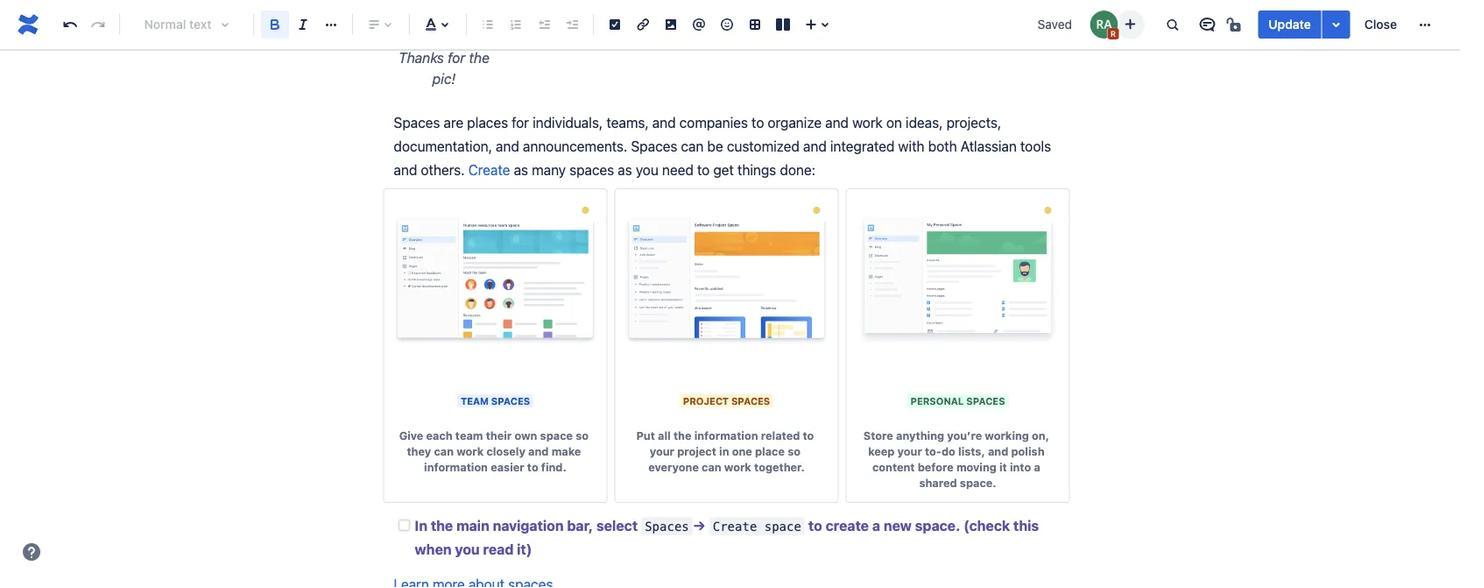 Task type: vqa. For each thing, say whether or not it's contained in the screenshot.
The User'S
no



Task type: locate. For each thing, give the bounding box(es) containing it.
in
[[720, 445, 730, 458]]

outdent ⇧tab image
[[534, 14, 555, 35]]

1 vertical spatial can
[[434, 445, 454, 458]]

work down one
[[725, 461, 752, 474]]

1 vertical spatial you
[[455, 541, 480, 558]]

spaces up related
[[732, 395, 771, 407]]

1 horizontal spatial work
[[725, 461, 752, 474]]

spaces left →
[[645, 519, 689, 534]]

0 vertical spatial you
[[636, 162, 659, 179]]

information down each
[[424, 461, 488, 474]]

0 vertical spatial team
[[461, 395, 489, 407]]

project
[[683, 395, 729, 407], [678, 445, 717, 458]]

action item image
[[605, 14, 626, 35]]

create
[[826, 517, 869, 534]]

0 vertical spatial a
[[1034, 461, 1041, 474]]

your inside put all the information related to your project in one place so everyone can work together.
[[650, 445, 675, 458]]

everyone
[[649, 461, 699, 474]]

1 vertical spatial create
[[713, 519, 757, 534]]

2 horizontal spatial work
[[853, 114, 883, 130]]

so inside give each team their own space so they can work closely and make information easier to find.
[[576, 429, 589, 442]]

1 vertical spatial for
[[512, 114, 529, 130]]

their
[[486, 429, 512, 442]]

team left their
[[456, 429, 483, 442]]

information up in
[[695, 429, 759, 442]]

1 horizontal spatial your
[[898, 445, 923, 458]]

to up customized
[[752, 114, 764, 130]]

to left get
[[697, 162, 710, 179]]

spaces
[[394, 114, 440, 130], [631, 138, 678, 155], [645, 519, 689, 534]]

space. down the moving
[[960, 477, 997, 490]]

adjust update settings image
[[1327, 14, 1348, 35]]

1 vertical spatial the
[[674, 429, 692, 442]]

when
[[415, 541, 452, 558]]

1 vertical spatial space.
[[916, 517, 961, 534]]

emoji image
[[717, 14, 738, 35]]

a
[[1034, 461, 1041, 474], [873, 517, 881, 534]]

team spaces
[[461, 395, 530, 407]]

work left closely
[[457, 445, 484, 458]]

you down the 'main'
[[455, 541, 480, 558]]

1 horizontal spatial information
[[695, 429, 759, 442]]

0 horizontal spatial information
[[424, 461, 488, 474]]

work up integrated
[[853, 114, 883, 130]]

0 vertical spatial the
[[469, 49, 490, 66]]

project up in
[[683, 395, 729, 407]]

others.
[[421, 162, 465, 179]]

0 vertical spatial can
[[681, 138, 704, 155]]

table image
[[745, 14, 766, 35]]

0 horizontal spatial a
[[873, 517, 881, 534]]

the inside thanks for the pic!
[[469, 49, 490, 66]]

can inside put all the information related to your project in one place so everyone can work together.
[[702, 461, 722, 474]]

0 horizontal spatial you
[[455, 541, 480, 558]]

0 horizontal spatial your
[[650, 445, 675, 458]]

space down together.
[[765, 519, 802, 534]]

it)
[[517, 541, 532, 558]]

0 horizontal spatial create
[[469, 162, 510, 179]]

need
[[662, 162, 694, 179]]

before
[[918, 461, 954, 474]]

individuals,
[[533, 114, 603, 130]]

space. inside store anything you're working on, keep your to-do lists, and polish content before moving it into a shared space.
[[960, 477, 997, 490]]

2 your from the left
[[898, 445, 923, 458]]

to inside spaces are places for individuals, teams, and companies to organize and work on ideas, projects, documentation, and announcements. spaces can be customized and integrated with both atlassian tools and others.
[[752, 114, 764, 130]]

the for for
[[469, 49, 490, 66]]

0 vertical spatial so
[[576, 429, 589, 442]]

related
[[761, 429, 800, 442]]

and up the create link
[[496, 138, 520, 155]]

0 horizontal spatial so
[[576, 429, 589, 442]]

as left many
[[514, 162, 528, 179]]

can inside give each team their own space so they can work closely and make information easier to find.
[[434, 445, 454, 458]]

numbered list ⌘⇧7 image
[[506, 14, 527, 35]]

and up it
[[988, 445, 1009, 458]]

more formatting image
[[321, 14, 342, 35]]

0 horizontal spatial work
[[457, 445, 484, 458]]

invite to edit image
[[1120, 14, 1141, 35]]

spaces up their
[[491, 395, 530, 407]]

the right the all
[[674, 429, 692, 442]]

personal spaces
[[911, 395, 1006, 407]]

a right into
[[1034, 461, 1041, 474]]

project inside put all the information related to your project in one place so everyone can work together.
[[678, 445, 717, 458]]

spaces up you're
[[967, 395, 1006, 407]]

1 vertical spatial so
[[788, 445, 801, 458]]

for up pic!
[[448, 49, 466, 66]]

create right →
[[713, 519, 757, 534]]

as
[[514, 162, 528, 179], [618, 162, 632, 179]]

1 vertical spatial space
[[765, 519, 802, 534]]

to inside put all the information related to your project in one place so everyone can work together.
[[803, 429, 814, 442]]

close
[[1365, 17, 1398, 32]]

2 vertical spatial can
[[702, 461, 722, 474]]

0 vertical spatial for
[[448, 49, 466, 66]]

for right places
[[512, 114, 529, 130]]

to inside give each team their own space so they can work closely and make information easier to find.
[[527, 461, 539, 474]]

create right others.
[[469, 162, 510, 179]]

to
[[752, 114, 764, 130], [697, 162, 710, 179], [803, 429, 814, 442], [527, 461, 539, 474], [809, 517, 823, 534]]

team
[[461, 395, 489, 407], [456, 429, 483, 442]]

can down each
[[434, 445, 454, 458]]

create
[[469, 162, 510, 179], [713, 519, 757, 534]]

the
[[469, 49, 490, 66], [674, 429, 692, 442], [431, 517, 453, 534]]

so up make
[[576, 429, 589, 442]]

0 horizontal spatial space
[[540, 429, 573, 442]]

space. right new
[[916, 517, 961, 534]]

bold ⌘b image
[[265, 14, 286, 35]]

can down in
[[702, 461, 722, 474]]

0 vertical spatial information
[[695, 429, 759, 442]]

spaces
[[570, 162, 614, 179], [491, 395, 530, 407], [732, 395, 771, 407], [967, 395, 1006, 407]]

and down own
[[529, 445, 549, 458]]

your down 'anything'
[[898, 445, 923, 458]]

project left in
[[678, 445, 717, 458]]

space.
[[960, 477, 997, 490], [916, 517, 961, 534]]

work inside spaces are places for individuals, teams, and companies to organize and work on ideas, projects, documentation, and announcements. spaces can be customized and integrated with both atlassian tools and others.
[[853, 114, 883, 130]]

ruby anderson image
[[1090, 11, 1118, 39]]

0 horizontal spatial as
[[514, 162, 528, 179]]

work
[[853, 114, 883, 130], [457, 445, 484, 458], [725, 461, 752, 474]]

and
[[653, 114, 676, 130], [826, 114, 849, 130], [496, 138, 520, 155], [804, 138, 827, 155], [394, 162, 417, 179], [529, 445, 549, 458], [988, 445, 1009, 458]]

2 vertical spatial the
[[431, 517, 453, 534]]

1 vertical spatial work
[[457, 445, 484, 458]]

1 horizontal spatial space
[[765, 519, 802, 534]]

for inside thanks for the pic!
[[448, 49, 466, 66]]

1 horizontal spatial as
[[618, 162, 632, 179]]

can
[[681, 138, 704, 155], [434, 445, 454, 458], [702, 461, 722, 474]]

2 vertical spatial spaces
[[645, 519, 689, 534]]

work inside put all the information related to your project in one place so everyone can work together.
[[725, 461, 752, 474]]

can left the be
[[681, 138, 704, 155]]

1 vertical spatial information
[[424, 461, 488, 474]]

place
[[755, 445, 785, 458]]

spaces up create as many spaces as you need to get things done:
[[631, 138, 678, 155]]

so inside put all the information related to your project in one place so everyone can work together.
[[788, 445, 801, 458]]

to left create
[[809, 517, 823, 534]]

a left new
[[873, 517, 881, 534]]

you
[[636, 162, 659, 179], [455, 541, 480, 558]]

spaces up documentation,
[[394, 114, 440, 130]]

you inside to create a new space. (check this when you read it)
[[455, 541, 480, 558]]

1 horizontal spatial you
[[636, 162, 659, 179]]

your inside store anything you're working on, keep your to-do lists, and polish content before moving it into a shared space.
[[898, 445, 923, 458]]

1 your from the left
[[650, 445, 675, 458]]

you left need
[[636, 162, 659, 179]]

1 horizontal spatial create
[[713, 519, 757, 534]]

thanks for the pic!
[[399, 49, 494, 87]]

team up their
[[461, 395, 489, 407]]

do
[[942, 445, 956, 458]]

1 horizontal spatial so
[[788, 445, 801, 458]]

into
[[1010, 461, 1032, 474]]

saved
[[1038, 17, 1073, 32]]

spaces for store anything you're working on, keep your to-do lists, and polish content before moving it into a shared space.
[[967, 395, 1006, 407]]

space
[[540, 429, 573, 442], [765, 519, 802, 534]]

companies
[[680, 114, 748, 130]]

0 horizontal spatial for
[[448, 49, 466, 66]]

confluence image
[[14, 11, 42, 39], [14, 11, 42, 39]]

so
[[576, 429, 589, 442], [788, 445, 801, 458]]

1 vertical spatial project
[[678, 445, 717, 458]]

find and replace image
[[1162, 14, 1183, 35]]

the right in
[[431, 517, 453, 534]]

to left find. on the bottom left of the page
[[527, 461, 539, 474]]

create inside "in the main navigation bar, select spaces → create space"
[[713, 519, 757, 534]]

0 vertical spatial work
[[853, 114, 883, 130]]

for
[[448, 49, 466, 66], [512, 114, 529, 130]]

on,
[[1032, 429, 1050, 442]]

organize
[[768, 114, 822, 130]]

a inside to create a new space. (check this when you read it)
[[873, 517, 881, 534]]

1 horizontal spatial a
[[1034, 461, 1041, 474]]

navigation
[[493, 517, 564, 534]]

your down the all
[[650, 445, 675, 458]]

0 vertical spatial space
[[540, 429, 573, 442]]

closely
[[487, 445, 526, 458]]

the inside put all the information related to your project in one place so everyone can work together.
[[674, 429, 692, 442]]

atlassian
[[961, 138, 1017, 155]]

1 vertical spatial spaces
[[631, 138, 678, 155]]

to right related
[[803, 429, 814, 442]]

to inside to create a new space. (check this when you read it)
[[809, 517, 823, 534]]

as down teams,
[[618, 162, 632, 179]]

1 horizontal spatial the
[[469, 49, 490, 66]]

both
[[929, 138, 957, 155]]

1 vertical spatial team
[[456, 429, 483, 442]]

give
[[399, 429, 424, 442]]

your for all
[[650, 445, 675, 458]]

create as many spaces as you need to get things done:
[[469, 162, 816, 179]]

0 vertical spatial space.
[[960, 477, 997, 490]]

2 as from the left
[[618, 162, 632, 179]]

2 vertical spatial work
[[725, 461, 752, 474]]

each
[[426, 429, 453, 442]]

so down related
[[788, 445, 801, 458]]

the down 'bullet list ⌘⇧8' icon on the top left of page
[[469, 49, 490, 66]]

information inside give each team their own space so they can work closely and make information easier to find.
[[424, 461, 488, 474]]

space up make
[[540, 429, 573, 442]]

information
[[695, 429, 759, 442], [424, 461, 488, 474]]

2 horizontal spatial the
[[674, 429, 692, 442]]

1 vertical spatial a
[[873, 517, 881, 534]]

things
[[738, 162, 777, 179]]

1 horizontal spatial for
[[512, 114, 529, 130]]



Task type: describe. For each thing, give the bounding box(es) containing it.
for inside spaces are places for individuals, teams, and companies to organize and work on ideas, projects, documentation, and announcements. spaces can be customized and integrated with both atlassian tools and others.
[[512, 114, 529, 130]]

personal
[[911, 395, 964, 407]]

you're
[[948, 429, 983, 442]]

space inside "in the main navigation bar, select spaces → create space"
[[765, 519, 802, 534]]

on
[[887, 114, 903, 130]]

indent tab image
[[562, 14, 583, 35]]

find.
[[541, 461, 567, 474]]

update button
[[1259, 11, 1322, 39]]

and inside give each team their own space so they can work closely and make information easier to find.
[[529, 445, 549, 458]]

places
[[467, 114, 508, 130]]

lists,
[[959, 445, 986, 458]]

0 vertical spatial project
[[683, 395, 729, 407]]

announcements.
[[523, 138, 628, 155]]

0 vertical spatial spaces
[[394, 114, 440, 130]]

with
[[899, 138, 925, 155]]

teams,
[[607, 114, 649, 130]]

pic!
[[433, 70, 456, 87]]

moving
[[957, 461, 997, 474]]

link image
[[633, 14, 654, 35]]

shared
[[920, 477, 958, 490]]

customized
[[727, 138, 800, 155]]

give each team their own space so they can work closely and make information easier to find.
[[399, 429, 592, 474]]

close button
[[1355, 11, 1408, 39]]

more image
[[1415, 14, 1436, 35]]

no restrictions image
[[1225, 14, 1246, 35]]

ideas,
[[906, 114, 943, 130]]

create link
[[469, 162, 510, 179]]

and right teams,
[[653, 114, 676, 130]]

redo ⌘⇧z image
[[88, 14, 109, 35]]

comment icon image
[[1197, 14, 1218, 35]]

many
[[532, 162, 566, 179]]

store
[[864, 429, 894, 442]]

working
[[985, 429, 1030, 442]]

this
[[1014, 517, 1039, 534]]

new
[[884, 517, 912, 534]]

to create a new space. (check this when you read it)
[[415, 517, 1043, 558]]

0 vertical spatial create
[[469, 162, 510, 179]]

get
[[714, 162, 734, 179]]

0 horizontal spatial the
[[431, 517, 453, 534]]

tools
[[1021, 138, 1052, 155]]

integrated
[[831, 138, 895, 155]]

projects,
[[947, 114, 1002, 130]]

spaces inside "in the main navigation bar, select spaces → create space"
[[645, 519, 689, 534]]

update
[[1269, 17, 1312, 32]]

put
[[637, 429, 655, 442]]

space. inside to create a new space. (check this when you read it)
[[916, 517, 961, 534]]

and up integrated
[[826, 114, 849, 130]]

and left others.
[[394, 162, 417, 179]]

thanks
[[399, 49, 444, 66]]

the for all
[[674, 429, 692, 442]]

work inside give each team their own space so they can work closely and make information easier to find.
[[457, 445, 484, 458]]

to-
[[925, 445, 942, 458]]

it
[[1000, 461, 1008, 474]]

easier
[[491, 461, 525, 474]]

italic ⌘i image
[[293, 14, 314, 35]]

a inside store anything you're working on, keep your to-do lists, and polish content before moving it into a shared space.
[[1034, 461, 1041, 474]]

and inside store anything you're working on, keep your to-do lists, and polish content before moving it into a shared space.
[[988, 445, 1009, 458]]

can inside spaces are places for individuals, teams, and companies to organize and work on ideas, projects, documentation, and announcements. spaces can be customized and integrated with both atlassian tools and others.
[[681, 138, 704, 155]]

they
[[407, 445, 431, 458]]

main
[[457, 517, 490, 534]]

be
[[708, 138, 724, 155]]

undo ⌘z image
[[60, 14, 81, 35]]

spaces for put all the information related to your project in one place so everyone can work together.
[[732, 395, 771, 407]]

content
[[873, 461, 915, 474]]

spaces down announcements.
[[570, 162, 614, 179]]

space inside give each team their own space so they can work closely and make information easier to find.
[[540, 429, 573, 442]]

together.
[[755, 461, 805, 474]]

done:
[[780, 162, 816, 179]]

one
[[732, 445, 753, 458]]

(check
[[964, 517, 1011, 534]]

1 as from the left
[[514, 162, 528, 179]]

mention image
[[689, 14, 710, 35]]

and up done:
[[804, 138, 827, 155]]

team inside give each team their own space so they can work closely and make information easier to find.
[[456, 429, 483, 442]]

add image, video, or file image
[[661, 14, 682, 35]]

read
[[483, 541, 514, 558]]

layouts image
[[773, 14, 794, 35]]

bullet list ⌘⇧8 image
[[478, 14, 499, 35]]

all
[[658, 429, 671, 442]]

documentation,
[[394, 138, 492, 155]]

make
[[552, 445, 581, 458]]

are
[[444, 114, 464, 130]]

in
[[415, 517, 428, 534]]

put all the information related to your project in one place so everyone can work together.
[[637, 429, 817, 474]]

→
[[693, 517, 706, 534]]

polish
[[1012, 445, 1045, 458]]

own
[[515, 429, 538, 442]]

select
[[597, 517, 638, 534]]

your for anything
[[898, 445, 923, 458]]

bar,
[[567, 517, 593, 534]]

anything
[[897, 429, 945, 442]]

help image
[[21, 542, 42, 563]]

keep
[[869, 445, 895, 458]]

in the main navigation bar, select spaces → create space
[[415, 517, 802, 534]]

information inside put all the information related to your project in one place so everyone can work together.
[[695, 429, 759, 442]]

store anything you're working on, keep your to-do lists, and polish content before moving it into a shared space.
[[864, 429, 1053, 490]]

spaces are places for individuals, teams, and companies to organize and work on ideas, projects, documentation, and announcements. spaces can be customized and integrated with both atlassian tools and others.
[[394, 114, 1055, 179]]

spaces for give each team their own space so they can work closely and make information easier to find.
[[491, 395, 530, 407]]

project spaces
[[683, 395, 771, 407]]



